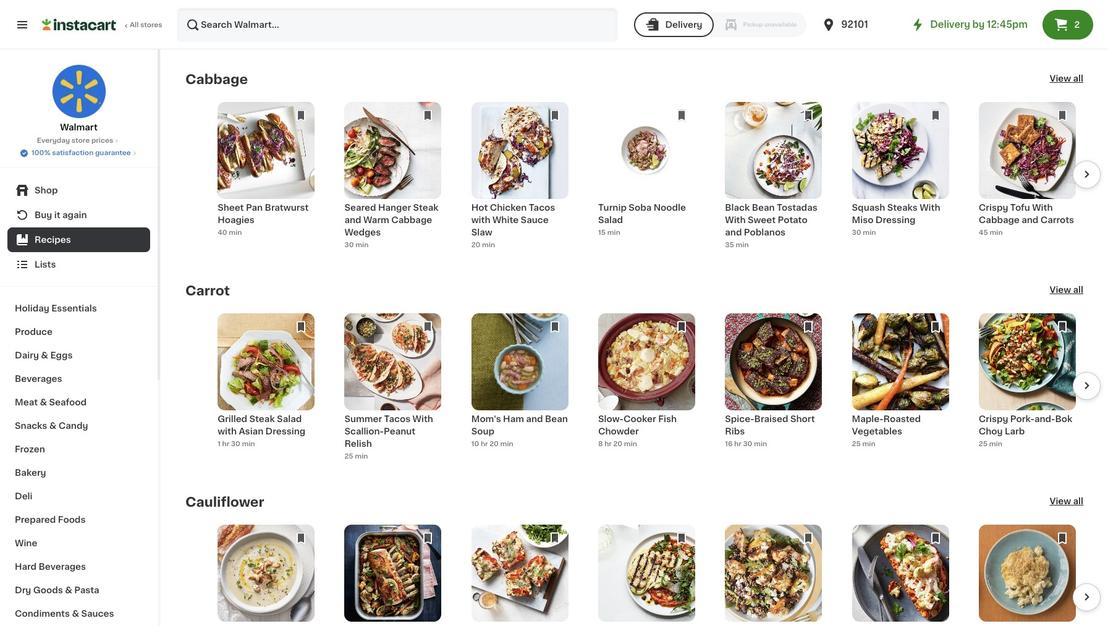 Task type: describe. For each thing, give the bounding box(es) containing it.
scallion-
[[345, 427, 384, 436]]

35 min
[[725, 241, 749, 248]]

black
[[725, 203, 750, 212]]

steak inside the grilled steak salad with asian dressing
[[249, 415, 275, 423]]

slow-cooker fish chowder
[[598, 415, 677, 436]]

25 for summer tacos with scallion-peanut relish
[[345, 453, 353, 460]]

& for dairy
[[41, 351, 48, 360]]

100%
[[32, 150, 50, 156]]

hr for grilled steak salad with asian dressing
[[222, 440, 229, 447]]

sheet pan bratwurst hoagies
[[218, 203, 309, 224]]

8 hr 20 min
[[598, 440, 637, 447]]

prices
[[91, 137, 113, 144]]

recipes link
[[7, 227, 150, 252]]

2
[[1075, 20, 1080, 29]]

25 min for summer tacos with scallion-peanut relish
[[345, 453, 368, 460]]

15 min
[[598, 229, 621, 236]]

all
[[130, 22, 139, 28]]

2 40 from the top
[[218, 229, 227, 236]]

item carousel region for cauliflower
[[185, 525, 1101, 626]]

dairy
[[15, 351, 39, 360]]

frozen
[[15, 445, 45, 454]]

1 vertical spatial beverages
[[39, 562, 86, 571]]

all for carrot
[[1073, 286, 1084, 294]]

30 min for seared hanger steak and warm cabbage wedges
[[345, 241, 369, 248]]

and inside crispy tofu with cabbage and carrots
[[1022, 216, 1039, 224]]

mom's ham and bean soup
[[471, 415, 568, 436]]

1 40 from the top
[[218, 22, 227, 28]]

braised
[[754, 415, 788, 423]]

all for cabbage
[[1073, 74, 1084, 83]]

carrot
[[185, 284, 230, 297]]

dry
[[15, 586, 31, 595]]

soup
[[471, 427, 495, 436]]

bakery link
[[7, 461, 150, 485]]

dairy & eggs
[[15, 351, 73, 360]]

with for squash steaks with miso dressing
[[920, 203, 940, 212]]

lists
[[35, 260, 56, 269]]

prepared foods
[[15, 516, 86, 524]]

steaks
[[887, 203, 918, 212]]

2 25 min link from the left
[[725, 0, 822, 34]]

cauliflower
[[185, 496, 264, 509]]

beverages link
[[7, 367, 150, 391]]

0 horizontal spatial 20
[[471, 241, 481, 248]]

white
[[493, 216, 519, 224]]

pasta
[[74, 586, 99, 595]]

with inside black bean tostadas with sweet potato and poblanos
[[725, 216, 746, 224]]

hr for mom's ham and bean soup
[[481, 440, 488, 447]]

walmart
[[60, 123, 98, 132]]

meat & seafood
[[15, 398, 87, 407]]

35
[[725, 241, 734, 248]]

40 min inside 40 min link
[[218, 22, 242, 28]]

lists link
[[7, 252, 150, 277]]

snacks
[[15, 422, 47, 430]]

everyday store prices
[[37, 137, 113, 144]]

crispy for carrot
[[979, 415, 1008, 423]]

warm
[[363, 216, 389, 224]]

everyday store prices link
[[37, 136, 121, 146]]

16
[[725, 440, 733, 447]]

meat
[[15, 398, 38, 407]]

potato
[[778, 216, 808, 224]]

recipe card group containing maple-roasted vegetables
[[852, 313, 949, 465]]

25 for maple-roasted vegetables
[[852, 440, 861, 447]]

goods
[[33, 586, 63, 595]]

and inside black bean tostadas with sweet potato and poblanos
[[725, 228, 742, 237]]

tacos inside hot chicken tacos with white sauce slaw
[[529, 203, 555, 212]]

peanut
[[384, 427, 415, 436]]

15
[[598, 229, 606, 236]]

shop link
[[7, 178, 150, 203]]

buy
[[35, 211, 52, 219]]

30 min for squash steaks with miso dressing
[[852, 229, 876, 236]]

wine
[[15, 539, 37, 548]]

recipe card group containing hot chicken tacos with white sauce slaw
[[471, 102, 568, 254]]

20 for slow-cooker fish chowder
[[613, 440, 623, 447]]

hot chicken tacos with white sauce slaw
[[471, 203, 555, 237]]

8
[[598, 440, 603, 447]]

holiday essentials link
[[7, 297, 150, 320]]

crispy for cabbage
[[979, 203, 1008, 212]]

crispy pork-and-bok choy larb
[[979, 415, 1073, 436]]

dry goods & pasta link
[[7, 579, 150, 602]]

view all link for cauliflower
[[1050, 495, 1084, 510]]

0 vertical spatial beverages
[[15, 375, 62, 383]]

prepared foods link
[[7, 508, 150, 532]]

cooker
[[624, 415, 656, 423]]

noodle
[[654, 203, 686, 212]]

seared
[[345, 203, 376, 212]]

all stores link
[[42, 7, 163, 42]]

recipe card group containing turnip soba noodle salad
[[598, 102, 695, 254]]

delivery by 12:45pm link
[[911, 17, 1028, 32]]

poblanos
[[744, 228, 786, 237]]

view all link for cabbage
[[1050, 72, 1084, 87]]

candy
[[59, 422, 88, 430]]

frozen link
[[7, 438, 150, 461]]

carrots
[[1041, 216, 1074, 224]]

recipe card group containing slow-cooker fish chowder
[[598, 313, 695, 465]]

buy it again link
[[7, 203, 150, 227]]

delivery button
[[634, 12, 714, 37]]

maple-
[[852, 415, 884, 423]]

view for cauliflower
[[1050, 497, 1071, 506]]

summer tacos with scallion-peanut relish
[[345, 415, 433, 448]]

and inside mom's ham and bean soup
[[526, 415, 543, 423]]

bean inside black bean tostadas with sweet potato and poblanos
[[752, 203, 775, 212]]

with for summer tacos with scallion-peanut relish
[[413, 415, 433, 423]]

item carousel region for cabbage
[[185, 102, 1101, 254]]

all stores
[[130, 22, 162, 28]]

sheet
[[218, 203, 244, 212]]

25 min for maple-roasted vegetables
[[852, 440, 876, 447]]

recipe card group containing mom's ham and bean soup
[[471, 313, 568, 465]]

guarantee
[[95, 150, 131, 156]]

slow-
[[598, 415, 624, 423]]

item carousel region for carrot
[[185, 313, 1101, 465]]

10
[[471, 440, 479, 447]]

slaw
[[471, 228, 492, 237]]

25 for crispy pork-and-bok choy larb
[[979, 440, 988, 447]]

spice-
[[725, 415, 754, 423]]

service type group
[[634, 12, 807, 37]]

tostadas
[[777, 203, 818, 212]]

cabbage inside "seared hanger steak and warm cabbage wedges"
[[391, 216, 432, 224]]



Task type: vqa. For each thing, say whether or not it's contained in the screenshot.
the 2pm
no



Task type: locate. For each thing, give the bounding box(es) containing it.
recipe card group containing squash steaks with miso dressing
[[852, 102, 949, 254]]

40
[[218, 22, 227, 28], [218, 229, 227, 236]]

1 vertical spatial steak
[[249, 415, 275, 423]]

100% satisfaction guarantee
[[32, 150, 131, 156]]

chowder
[[598, 427, 639, 436]]

delivery
[[930, 20, 970, 29], [665, 20, 703, 29]]

view all link for carrot
[[1050, 284, 1084, 299]]

2 hr from the left
[[481, 440, 488, 447]]

1 item carousel region from the top
[[185, 102, 1101, 254]]

with up peanut
[[413, 415, 433, 423]]

hoagies
[[218, 216, 255, 224]]

salad right the grilled
[[277, 415, 302, 423]]

1 horizontal spatial 25 min link
[[725, 0, 822, 34]]

1 view all from the top
[[1050, 74, 1084, 83]]

2 view from the top
[[1050, 286, 1071, 294]]

1 vertical spatial item carousel region
[[185, 313, 1101, 465]]

larb
[[1005, 427, 1025, 436]]

salad
[[598, 216, 623, 224], [277, 415, 302, 423]]

sweet
[[748, 216, 776, 224]]

recipe card group containing crispy tofu with cabbage and carrots
[[979, 102, 1076, 254]]

store
[[72, 137, 90, 144]]

vegetables
[[852, 427, 902, 436]]

salad inside the grilled steak salad with asian dressing
[[277, 415, 302, 423]]

16 hr 30 min
[[725, 440, 767, 447]]

soba
[[629, 203, 652, 212]]

choy
[[979, 427, 1003, 436]]

3 view all from the top
[[1050, 497, 1084, 506]]

produce
[[15, 328, 53, 336]]

0 vertical spatial tacos
[[529, 203, 555, 212]]

with inside the squash steaks with miso dressing
[[920, 203, 940, 212]]

25 min for crispy pork-and-bok choy larb
[[979, 440, 1002, 447]]

3 view all link from the top
[[1050, 495, 1084, 510]]

condiments & sauces
[[15, 609, 114, 618]]

item carousel region containing grilled steak salad with asian dressing
[[185, 313, 1101, 465]]

recipes
[[35, 236, 71, 244]]

with up slaw
[[471, 216, 491, 224]]

hard
[[15, 562, 37, 571]]

recipe card group containing sheet pan bratwurst hoagies
[[218, 102, 315, 254]]

dressing inside the squash steaks with miso dressing
[[876, 216, 916, 224]]

and
[[345, 216, 361, 224], [1022, 216, 1039, 224], [725, 228, 742, 237], [526, 415, 543, 423]]

& for meat
[[40, 398, 47, 407]]

dressing inside the grilled steak salad with asian dressing
[[266, 427, 305, 436]]

crispy tofu with cabbage and carrots
[[979, 203, 1074, 224]]

hr right 10
[[481, 440, 488, 447]]

hr right 1
[[222, 440, 229, 447]]

& left 'eggs' on the bottom left
[[41, 351, 48, 360]]

hr right 8 on the bottom of page
[[605, 440, 612, 447]]

hot
[[471, 203, 488, 212]]

2 vertical spatial 30 min
[[345, 241, 369, 248]]

1 horizontal spatial tacos
[[529, 203, 555, 212]]

3 view from the top
[[1050, 497, 1071, 506]]

0 horizontal spatial tacos
[[384, 415, 411, 423]]

maple-roasted vegetables
[[852, 415, 921, 436]]

0 vertical spatial view all link
[[1050, 72, 1084, 87]]

roasted
[[884, 415, 921, 423]]

0 vertical spatial 40
[[218, 22, 227, 28]]

0 vertical spatial bean
[[752, 203, 775, 212]]

with down black
[[725, 216, 746, 224]]

tacos up sauce
[[529, 203, 555, 212]]

dressing down steaks
[[876, 216, 916, 224]]

condiments
[[15, 609, 70, 618]]

1 vertical spatial tacos
[[384, 415, 411, 423]]

hr for spice-braised short ribs
[[734, 440, 742, 447]]

all for cauliflower
[[1073, 497, 1084, 506]]

0 vertical spatial steak
[[413, 203, 439, 212]]

recipe card group containing grilled steak salad with asian dressing
[[218, 313, 315, 465]]

& left pasta on the left bottom of page
[[65, 586, 72, 595]]

with for crispy tofu with cabbage and carrots
[[1032, 203, 1053, 212]]

steak inside "seared hanger steak and warm cabbage wedges"
[[413, 203, 439, 212]]

with inside crispy tofu with cabbage and carrots
[[1032, 203, 1053, 212]]

2 item carousel region from the top
[[185, 313, 1101, 465]]

meat & seafood link
[[7, 391, 150, 414]]

instacart logo image
[[42, 17, 116, 32]]

0 vertical spatial view all
[[1050, 74, 1084, 83]]

1 horizontal spatial steak
[[413, 203, 439, 212]]

1 view from the top
[[1050, 74, 1071, 83]]

30
[[979, 22, 988, 28], [852, 229, 861, 236], [345, 241, 354, 248], [231, 440, 240, 447], [743, 440, 753, 447]]

crispy inside crispy pork-and-bok choy larb
[[979, 415, 1008, 423]]

with down the grilled
[[218, 427, 237, 436]]

2 view all from the top
[[1050, 286, 1084, 294]]

steak up asian
[[249, 415, 275, 423]]

0 vertical spatial view
[[1050, 74, 1071, 83]]

1 horizontal spatial bean
[[752, 203, 775, 212]]

1 vertical spatial 40
[[218, 229, 227, 236]]

0 horizontal spatial steak
[[249, 415, 275, 423]]

2 vertical spatial view all link
[[1050, 495, 1084, 510]]

seafood
[[49, 398, 87, 407]]

1 horizontal spatial salad
[[598, 216, 623, 224]]

steak right hanger
[[413, 203, 439, 212]]

2 button
[[1043, 10, 1093, 40]]

pork-
[[1011, 415, 1035, 423]]

recipe card group containing seared hanger steak and warm cabbage wedges
[[345, 102, 442, 254]]

mom's
[[471, 415, 501, 423]]

& for condiments
[[72, 609, 79, 618]]

& right meat
[[40, 398, 47, 407]]

1 vertical spatial all
[[1073, 286, 1084, 294]]

salad inside the turnip soba noodle salad
[[598, 216, 623, 224]]

0 vertical spatial dressing
[[876, 216, 916, 224]]

2 crispy from the top
[[979, 415, 1008, 423]]

bean right ham
[[545, 415, 568, 423]]

hr for slow-cooker fish chowder
[[605, 440, 612, 447]]

2 40 min from the top
[[218, 229, 242, 236]]

Search field
[[178, 9, 617, 41]]

with up carrots at the right top of the page
[[1032, 203, 1053, 212]]

0 vertical spatial item carousel region
[[185, 102, 1101, 254]]

30 min link
[[979, 0, 1076, 34]]

view all for carrot
[[1050, 286, 1084, 294]]

again
[[62, 211, 87, 219]]

summer
[[345, 415, 382, 423]]

with right steaks
[[920, 203, 940, 212]]

45
[[979, 229, 988, 236]]

2 all from the top
[[1073, 286, 1084, 294]]

crispy
[[979, 203, 1008, 212], [979, 415, 1008, 423]]

0 vertical spatial 30 min
[[979, 22, 1003, 28]]

0 horizontal spatial delivery
[[665, 20, 703, 29]]

1 horizontal spatial 30 min
[[852, 229, 876, 236]]

wedges
[[345, 228, 381, 237]]

miso
[[852, 216, 874, 224]]

1 vertical spatial crispy
[[979, 415, 1008, 423]]

squash steaks with miso dressing
[[852, 203, 940, 224]]

with inside summer tacos with scallion-peanut relish
[[413, 415, 433, 423]]

buy it again
[[35, 211, 87, 219]]

0 horizontal spatial with
[[218, 427, 237, 436]]

20 down soup
[[490, 440, 499, 447]]

spice-braised short ribs
[[725, 415, 815, 436]]

0 horizontal spatial 30 min
[[345, 241, 369, 248]]

0 vertical spatial crispy
[[979, 203, 1008, 212]]

1 vertical spatial with
[[218, 427, 237, 436]]

0 vertical spatial all
[[1073, 74, 1084, 83]]

bok
[[1055, 415, 1073, 423]]

item carousel region
[[185, 102, 1101, 254], [185, 313, 1101, 465], [185, 525, 1101, 626]]

grilled steak salad with asian dressing
[[218, 415, 305, 436]]

recipe card group containing spice-braised short ribs
[[725, 313, 822, 465]]

beverages
[[15, 375, 62, 383], [39, 562, 86, 571]]

with inside the grilled steak salad with asian dressing
[[218, 427, 237, 436]]

20 down chowder
[[613, 440, 623, 447]]

0 horizontal spatial 25 min link
[[598, 0, 695, 34]]

crispy up 45 min
[[979, 203, 1008, 212]]

0 horizontal spatial salad
[[277, 415, 302, 423]]

1 all from the top
[[1073, 74, 1084, 83]]

beverages down dairy & eggs
[[15, 375, 62, 383]]

1 horizontal spatial dressing
[[876, 216, 916, 224]]

with for grilled
[[218, 427, 237, 436]]

2 vertical spatial all
[[1073, 497, 1084, 506]]

1 horizontal spatial 20
[[490, 440, 499, 447]]

delivery for delivery
[[665, 20, 703, 29]]

& for snacks
[[49, 422, 56, 430]]

hr right the 16
[[734, 440, 742, 447]]

cabbage
[[185, 73, 248, 86], [391, 216, 432, 224], [979, 216, 1020, 224]]

tofu
[[1011, 203, 1030, 212]]

40 min
[[218, 22, 242, 28], [218, 229, 242, 236]]

beverages up dry goods & pasta
[[39, 562, 86, 571]]

& left candy
[[49, 422, 56, 430]]

view all for cauliflower
[[1050, 497, 1084, 506]]

bean up "sweet"
[[752, 203, 775, 212]]

0 vertical spatial salad
[[598, 216, 623, 224]]

everyday
[[37, 137, 70, 144]]

and down tofu
[[1022, 216, 1039, 224]]

delivery for delivery by 12:45pm
[[930, 20, 970, 29]]

salad up 15 min
[[598, 216, 623, 224]]

2 horizontal spatial cabbage
[[979, 216, 1020, 224]]

bean inside mom's ham and bean soup
[[545, 415, 568, 423]]

12:45pm
[[987, 20, 1028, 29]]

snacks & candy
[[15, 422, 88, 430]]

cabbage inside crispy tofu with cabbage and carrots
[[979, 216, 1020, 224]]

crispy inside crispy tofu with cabbage and carrots
[[979, 203, 1008, 212]]

None search field
[[177, 7, 618, 42]]

1
[[218, 440, 221, 447]]

view
[[1050, 74, 1071, 83], [1050, 286, 1071, 294], [1050, 497, 1071, 506]]

20 min
[[471, 241, 495, 248]]

4 hr from the left
[[734, 440, 742, 447]]

1 vertical spatial salad
[[277, 415, 302, 423]]

92101 button
[[822, 7, 896, 42]]

& left sauces
[[72, 609, 79, 618]]

chicken
[[490, 203, 527, 212]]

20 for mom's ham and bean soup
[[490, 440, 499, 447]]

stores
[[140, 22, 162, 28]]

tacos up peanut
[[384, 415, 411, 423]]

recipe card group containing crispy pork-and-bok choy larb
[[979, 313, 1076, 465]]

holiday
[[15, 304, 49, 313]]

40 min inside the recipe card group
[[218, 229, 242, 236]]

2 horizontal spatial 30 min
[[979, 22, 1003, 28]]

and up the 35 min
[[725, 228, 742, 237]]

3 item carousel region from the top
[[185, 525, 1101, 626]]

2 vertical spatial view
[[1050, 497, 1071, 506]]

1 40 min from the top
[[218, 22, 242, 28]]

view for carrot
[[1050, 286, 1071, 294]]

1 vertical spatial bean
[[545, 415, 568, 423]]

prepared
[[15, 516, 56, 524]]

view all
[[1050, 74, 1084, 83], [1050, 286, 1084, 294], [1050, 497, 1084, 506]]

0 vertical spatial with
[[471, 216, 491, 224]]

and right ham
[[526, 415, 543, 423]]

holiday essentials
[[15, 304, 97, 313]]

tacos inside summer tacos with scallion-peanut relish
[[384, 415, 411, 423]]

walmart logo image
[[52, 64, 106, 119]]

1 horizontal spatial delivery
[[930, 20, 970, 29]]

3 hr from the left
[[605, 440, 612, 447]]

0 vertical spatial 40 min
[[218, 22, 242, 28]]

recipe card group containing summer tacos with scallion-peanut relish
[[345, 313, 442, 465]]

short
[[791, 415, 815, 423]]

1 horizontal spatial cabbage
[[391, 216, 432, 224]]

0 horizontal spatial cabbage
[[185, 73, 248, 86]]

2 view all link from the top
[[1050, 284, 1084, 299]]

1 view all link from the top
[[1050, 72, 1084, 87]]

1 vertical spatial dressing
[[266, 427, 305, 436]]

1 crispy from the top
[[979, 203, 1008, 212]]

1 25 min link from the left
[[598, 0, 695, 34]]

item carousel region containing sheet pan bratwurst hoagies
[[185, 102, 1101, 254]]

bratwurst
[[265, 203, 309, 212]]

2 horizontal spatial 20
[[613, 440, 623, 447]]

with inside hot chicken tacos with white sauce slaw
[[471, 216, 491, 224]]

essentials
[[51, 304, 97, 313]]

recipe card group
[[218, 102, 315, 254], [345, 102, 442, 254], [471, 102, 568, 254], [598, 102, 695, 254], [725, 102, 822, 254], [852, 102, 949, 254], [979, 102, 1076, 254], [218, 313, 315, 465], [345, 313, 442, 465], [471, 313, 568, 465], [598, 313, 695, 465], [725, 313, 822, 465], [852, 313, 949, 465], [979, 313, 1076, 465], [218, 525, 315, 626], [345, 525, 442, 626], [471, 525, 568, 626], [598, 525, 695, 626], [725, 525, 822, 626], [852, 525, 949, 626], [979, 525, 1076, 626]]

deli link
[[7, 485, 150, 508]]

1 vertical spatial view
[[1050, 286, 1071, 294]]

1 hr from the left
[[222, 440, 229, 447]]

with
[[471, 216, 491, 224], [218, 427, 237, 436]]

1 vertical spatial 40 min
[[218, 229, 242, 236]]

0 horizontal spatial bean
[[545, 415, 568, 423]]

0 horizontal spatial dressing
[[266, 427, 305, 436]]

1 horizontal spatial with
[[471, 216, 491, 224]]

with
[[920, 203, 940, 212], [1032, 203, 1053, 212], [725, 216, 746, 224], [413, 415, 433, 423]]

recipe card group containing black bean tostadas with sweet potato and poblanos
[[725, 102, 822, 254]]

1 vertical spatial view all
[[1050, 286, 1084, 294]]

dressing right asian
[[266, 427, 305, 436]]

view for cabbage
[[1050, 74, 1071, 83]]

2 vertical spatial view all
[[1050, 497, 1084, 506]]

2 vertical spatial item carousel region
[[185, 525, 1101, 626]]

view all for cabbage
[[1050, 74, 1084, 83]]

3 all from the top
[[1073, 497, 1084, 506]]

1 vertical spatial view all link
[[1050, 284, 1084, 299]]

20 down slaw
[[471, 241, 481, 248]]

view all link
[[1050, 72, 1084, 87], [1050, 284, 1084, 299], [1050, 495, 1084, 510]]

45 min
[[979, 229, 1003, 236]]

and down seared
[[345, 216, 361, 224]]

crispy up choy
[[979, 415, 1008, 423]]

92101
[[841, 20, 868, 29]]

and inside "seared hanger steak and warm cabbage wedges"
[[345, 216, 361, 224]]

seared hanger steak and warm cabbage wedges
[[345, 203, 439, 237]]

delivery inside "button"
[[665, 20, 703, 29]]

with for hot
[[471, 216, 491, 224]]

satisfaction
[[52, 150, 93, 156]]

1 vertical spatial 30 min
[[852, 229, 876, 236]]

pan
[[246, 203, 263, 212]]



